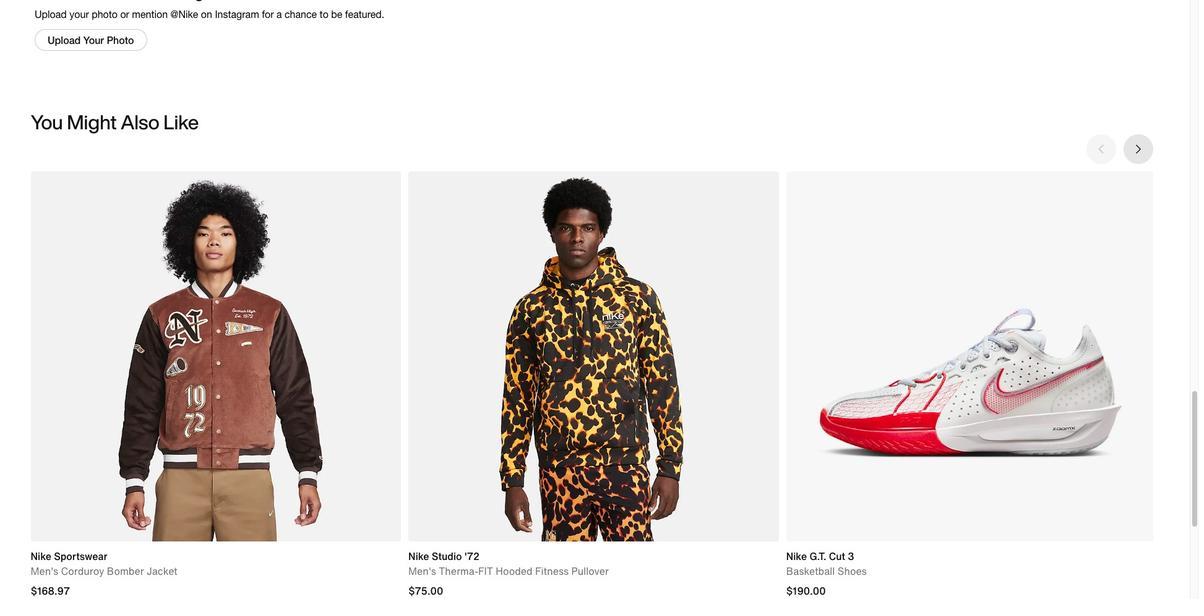 Task type: vqa. For each thing, say whether or not it's contained in the screenshot.
the rightmost a
no



Task type: describe. For each thing, give the bounding box(es) containing it.
g.t.
[[810, 549, 827, 564]]

basketball
[[787, 564, 835, 579]]

3
[[848, 549, 855, 564]]

nike for nike sportswear
[[31, 549, 51, 564]]

fit
[[479, 564, 493, 579]]

nike sportswear men's corduroy bomber jacket $168.97
[[31, 549, 178, 599]]

$75.00
[[409, 584, 443, 599]]

like
[[164, 107, 199, 137]]

cut
[[830, 549, 846, 564]]

studio
[[432, 549, 462, 564]]

nike studio '72 men's therma-fit hooded fitness pullover $75.00
[[409, 549, 609, 599]]

sportswear
[[54, 549, 107, 564]]

therma-
[[439, 564, 479, 579]]

might
[[67, 107, 117, 137]]

hooded
[[496, 564, 533, 579]]

also
[[121, 107, 160, 137]]

men's corduroy bomber jacket image
[[31, 171, 401, 542]]

$190.00
[[787, 584, 826, 599]]

men's inside nike studio '72 men's therma-fit hooded fitness pullover $75.00
[[409, 564, 436, 579]]

bomber
[[107, 564, 144, 579]]

you might also like element
[[31, 171, 1157, 599]]

pullover
[[572, 564, 609, 579]]

nike for nike studio '72
[[409, 549, 429, 564]]



Task type: locate. For each thing, give the bounding box(es) containing it.
nike
[[31, 549, 51, 564], [409, 549, 429, 564], [787, 549, 807, 564]]

men's up $168.97
[[31, 564, 58, 579]]

you might also like
[[31, 107, 199, 137]]

nike up $168.97
[[31, 549, 51, 564]]

0 horizontal spatial nike
[[31, 549, 51, 564]]

nike left studio
[[409, 549, 429, 564]]

nike inside nike studio '72 men's therma-fit hooded fitness pullover $75.00
[[409, 549, 429, 564]]

0 horizontal spatial men's
[[31, 564, 58, 579]]

2 nike from the left
[[409, 549, 429, 564]]

1 horizontal spatial nike
[[409, 549, 429, 564]]

1 horizontal spatial men's
[[409, 564, 436, 579]]

2 horizontal spatial nike
[[787, 549, 807, 564]]

basketball shoes image
[[787, 171, 1157, 542]]

men's therma-fit hooded fitness pullover image
[[409, 171, 779, 542]]

nike inside nike sportswear men's corduroy bomber jacket $168.97
[[31, 549, 51, 564]]

nike inside nike g.t. cut 3 basketball shoes $190.00
[[787, 549, 807, 564]]

shoes
[[838, 564, 867, 579]]

men's up $75.00
[[409, 564, 436, 579]]

'72
[[465, 549, 480, 564]]

$168.97
[[31, 584, 70, 599]]

corduroy
[[61, 564, 104, 579]]

nike g.t. cut 3 basketball shoes $190.00
[[787, 549, 867, 599]]

men's
[[31, 564, 58, 579], [409, 564, 436, 579]]

nike for nike g.t. cut 3
[[787, 549, 807, 564]]

1 men's from the left
[[31, 564, 58, 579]]

you
[[31, 107, 63, 137]]

1 nike from the left
[[31, 549, 51, 564]]

2 men's from the left
[[409, 564, 436, 579]]

jacket
[[147, 564, 178, 579]]

men's inside nike sportswear men's corduroy bomber jacket $168.97
[[31, 564, 58, 579]]

nike left g.t.
[[787, 549, 807, 564]]

fitness
[[536, 564, 569, 579]]

3 nike from the left
[[787, 549, 807, 564]]



